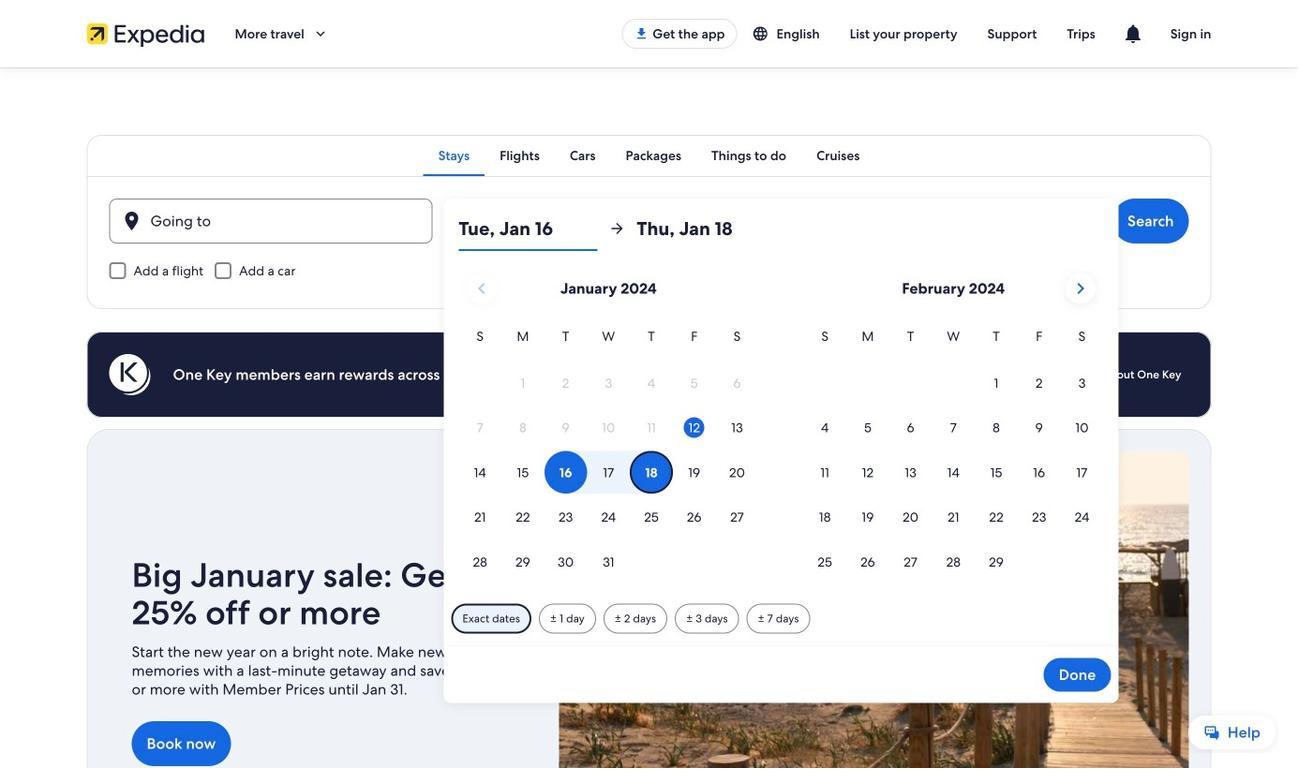 Task type: locate. For each thing, give the bounding box(es) containing it.
expedia logo image
[[87, 21, 205, 47]]

communication center icon image
[[1122, 22, 1144, 45]]

main content
[[0, 67, 1298, 769]]

application
[[459, 266, 1104, 586]]

tab list
[[87, 135, 1212, 176]]

directional image
[[609, 220, 626, 237]]

more travel image
[[312, 25, 329, 42]]

small image
[[752, 25, 777, 42]]

previous month image
[[470, 277, 493, 300]]



Task type: describe. For each thing, give the bounding box(es) containing it.
february 2024 element
[[804, 326, 1104, 586]]

today element
[[684, 418, 705, 438]]

next month image
[[1069, 277, 1092, 300]]

download the app button image
[[634, 26, 649, 41]]

january 2024 element
[[459, 326, 759, 586]]



